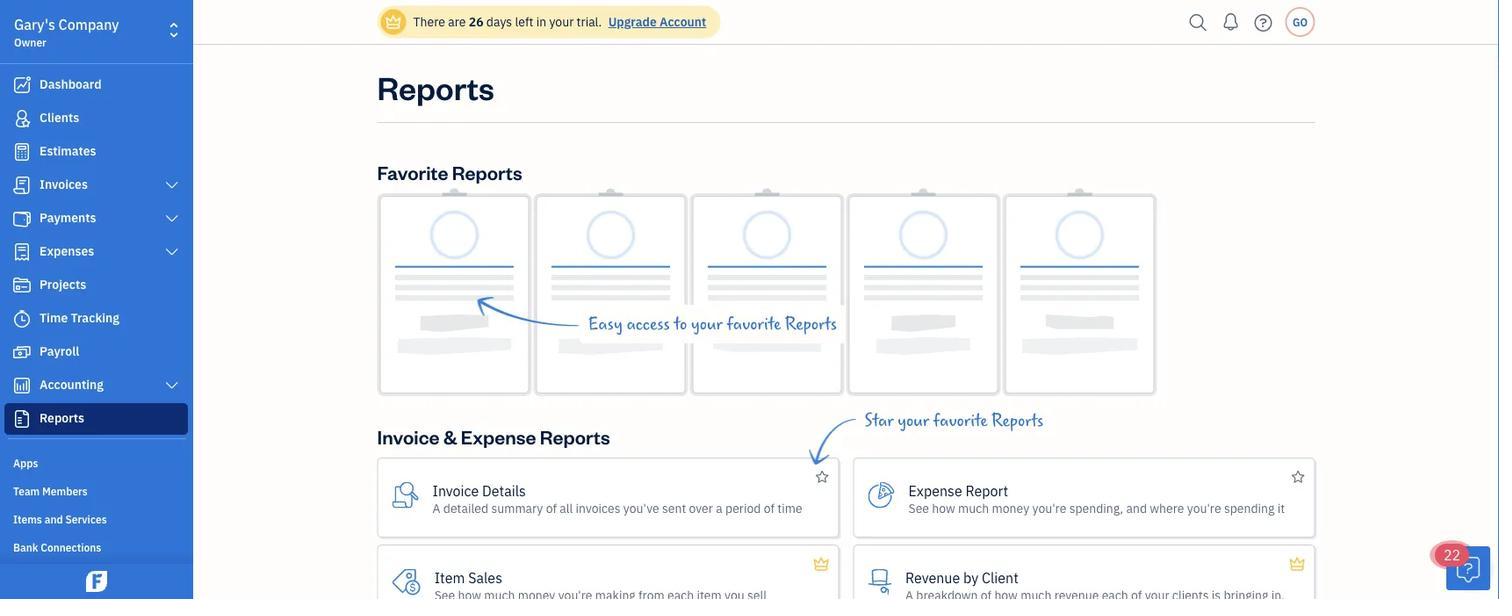 Task type: vqa. For each thing, say whether or not it's contained in the screenshot.
Send To...
no



Task type: describe. For each thing, give the bounding box(es) containing it.
summary
[[491, 500, 543, 516]]

time
[[778, 500, 803, 516]]

revenue by client button
[[853, 545, 1315, 599]]

connections
[[41, 540, 101, 554]]

you've
[[623, 500, 659, 516]]

chevron large down image for invoices
[[164, 178, 180, 192]]

apps
[[13, 456, 38, 470]]

sales
[[468, 568, 502, 587]]

accounting link
[[4, 370, 188, 401]]

estimates link
[[4, 136, 188, 168]]

access
[[627, 314, 670, 334]]

crown image
[[1288, 553, 1307, 574]]

items and services
[[13, 512, 107, 526]]

update favorite status for expense report image
[[1292, 466, 1305, 488]]

expense image
[[11, 243, 33, 261]]

upgrade account link
[[605, 14, 706, 30]]

item sales button
[[377, 545, 839, 599]]

notifications image
[[1217, 4, 1245, 40]]

there are 26 days left in your trial. upgrade account
[[413, 14, 706, 30]]

chevron large down image for accounting
[[164, 379, 180, 393]]

trial.
[[577, 14, 602, 30]]

and inside items and services link
[[45, 512, 63, 526]]

all
[[560, 500, 573, 516]]

bank
[[13, 540, 38, 554]]

easy access to your favorite reports
[[588, 314, 837, 334]]

reports inside 'main' element
[[40, 410, 84, 426]]

1 horizontal spatial your
[[691, 314, 723, 334]]

report
[[966, 481, 1008, 500]]

go to help image
[[1250, 9, 1278, 36]]

money
[[992, 500, 1030, 516]]

spending
[[1224, 500, 1275, 516]]

0 vertical spatial crown image
[[384, 13, 403, 31]]

chevron large down image for payments
[[164, 212, 180, 226]]

items
[[13, 512, 42, 526]]

favorite
[[377, 159, 448, 184]]

revenue by client
[[906, 568, 1019, 587]]

team members link
[[4, 477, 188, 503]]

team
[[13, 484, 40, 498]]

a
[[433, 500, 441, 516]]

a
[[716, 500, 723, 516]]

2 you're from the left
[[1187, 500, 1222, 516]]

days
[[487, 14, 512, 30]]

reports link
[[4, 403, 188, 435]]

gary's
[[14, 15, 55, 34]]

easy
[[588, 314, 623, 334]]

chevron large down image for expenses
[[164, 245, 180, 259]]

invoices
[[576, 500, 621, 516]]

tracking
[[71, 310, 119, 326]]

payroll link
[[4, 336, 188, 368]]

much
[[958, 500, 989, 516]]

go button
[[1286, 7, 1315, 37]]

go
[[1293, 15, 1308, 29]]

see
[[909, 500, 929, 516]]

by
[[964, 568, 979, 587]]

money image
[[11, 343, 33, 361]]

how
[[932, 500, 956, 516]]

over
[[689, 500, 713, 516]]

estimate image
[[11, 143, 33, 161]]

update favorite status for invoice details image
[[816, 466, 829, 488]]

expense report see how much money you're spending, and where you're spending it
[[909, 481, 1285, 516]]

project image
[[11, 277, 33, 294]]

account
[[660, 14, 706, 30]]

items and services link
[[4, 505, 188, 531]]

payments
[[40, 210, 96, 226]]

1 of from the left
[[546, 500, 557, 516]]

time tracking
[[40, 310, 119, 326]]

2 of from the left
[[764, 500, 775, 516]]

expenses
[[40, 243, 94, 259]]

are
[[448, 14, 466, 30]]

bank connections link
[[4, 533, 188, 560]]



Task type: locate. For each thing, give the bounding box(es) containing it.
0 vertical spatial expense
[[461, 424, 536, 449]]

1 horizontal spatial you're
[[1187, 500, 1222, 516]]

estimates
[[40, 143, 96, 159]]

dashboard
[[40, 76, 102, 92]]

expense inside star your favorite reports invoice & expense reports
[[461, 424, 536, 449]]

0 horizontal spatial you're
[[1033, 500, 1067, 516]]

star your favorite reports invoice & expense reports
[[377, 411, 1044, 449]]

chart image
[[11, 377, 33, 394]]

of left time
[[764, 500, 775, 516]]

1 chevron large down image from the top
[[164, 178, 180, 192]]

and
[[1127, 500, 1147, 516], [45, 512, 63, 526]]

details
[[482, 481, 526, 500]]

0 horizontal spatial crown image
[[384, 13, 403, 31]]

0 horizontal spatial and
[[45, 512, 63, 526]]

crown image left the there
[[384, 13, 403, 31]]

projects link
[[4, 270, 188, 301]]

members
[[42, 484, 88, 498]]

0 vertical spatial chevron large down image
[[164, 178, 180, 192]]

1 vertical spatial favorite
[[933, 411, 988, 430]]

report image
[[11, 410, 33, 428]]

expense
[[461, 424, 536, 449], [909, 481, 962, 500]]

0 vertical spatial invoice
[[377, 424, 440, 449]]

chevron large down image
[[164, 245, 180, 259], [164, 379, 180, 393]]

2 vertical spatial your
[[898, 411, 929, 430]]

star
[[865, 411, 894, 430]]

your right to
[[691, 314, 723, 334]]

team members
[[13, 484, 88, 498]]

services
[[65, 512, 107, 526]]

your right in
[[549, 14, 574, 30]]

chevron large down image up the expenses link
[[164, 212, 180, 226]]

invoice inside invoice details a detailed summary of all invoices you've sent over a period of time
[[433, 481, 479, 500]]

projects
[[40, 276, 86, 293]]

1 horizontal spatial and
[[1127, 500, 1147, 516]]

dashboard image
[[11, 76, 33, 94]]

1 horizontal spatial of
[[764, 500, 775, 516]]

expense left report at bottom
[[909, 481, 962, 500]]

reports
[[377, 66, 494, 108], [452, 159, 522, 184], [785, 314, 837, 334], [40, 410, 84, 426], [992, 411, 1044, 430], [540, 424, 610, 449]]

1 vertical spatial crown image
[[812, 553, 831, 574]]

of left the all
[[546, 500, 557, 516]]

expense inside expense report see how much money you're spending, and where you're spending it
[[909, 481, 962, 500]]

spending,
[[1070, 500, 1124, 516]]

0 horizontal spatial favorite
[[727, 314, 781, 334]]

invoices link
[[4, 170, 188, 201]]

1 vertical spatial invoice
[[433, 481, 479, 500]]

favorite inside star your favorite reports invoice & expense reports
[[933, 411, 988, 430]]

freshbooks image
[[83, 571, 111, 592]]

your
[[549, 14, 574, 30], [691, 314, 723, 334], [898, 411, 929, 430]]

revenue
[[906, 568, 960, 587]]

crown image
[[384, 13, 403, 31], [812, 553, 831, 574]]

dashboard link
[[4, 69, 188, 101]]

time
[[40, 310, 68, 326]]

chevron large down image inside payments link
[[164, 212, 180, 226]]

invoice
[[377, 424, 440, 449], [433, 481, 479, 500]]

you're
[[1033, 500, 1067, 516], [1187, 500, 1222, 516]]

time tracking link
[[4, 303, 188, 335]]

payroll
[[40, 343, 79, 359]]

resource center badge image
[[1447, 546, 1491, 590]]

1 vertical spatial chevron large down image
[[164, 212, 180, 226]]

clients
[[40, 109, 79, 126]]

upgrade
[[608, 14, 657, 30]]

gary's company owner
[[14, 15, 119, 49]]

main element
[[0, 0, 237, 599]]

search image
[[1185, 9, 1213, 36]]

chevron large down image inside the expenses link
[[164, 245, 180, 259]]

favorite up report at bottom
[[933, 411, 988, 430]]

item sales
[[435, 568, 502, 587]]

0 horizontal spatial of
[[546, 500, 557, 516]]

favorite
[[727, 314, 781, 334], [933, 411, 988, 430]]

favorite right to
[[727, 314, 781, 334]]

you're right money
[[1033, 500, 1067, 516]]

payments link
[[4, 203, 188, 235]]

your right star
[[898, 411, 929, 430]]

and right items
[[45, 512, 63, 526]]

22
[[1444, 546, 1461, 564]]

left
[[515, 14, 534, 30]]

chevron large down image down payments link
[[164, 245, 180, 259]]

0 vertical spatial your
[[549, 14, 574, 30]]

and inside expense report see how much money you're spending, and where you're spending it
[[1127, 500, 1147, 516]]

favorite reports
[[377, 159, 522, 184]]

your inside star your favorite reports invoice & expense reports
[[898, 411, 929, 430]]

period
[[726, 500, 761, 516]]

where
[[1150, 500, 1185, 516]]

chevron large down image
[[164, 178, 180, 192], [164, 212, 180, 226]]

accounting
[[40, 376, 104, 393]]

2 chevron large down image from the top
[[164, 379, 180, 393]]

in
[[536, 14, 546, 30]]

0 vertical spatial favorite
[[727, 314, 781, 334]]

of
[[546, 500, 557, 516], [764, 500, 775, 516]]

item
[[435, 568, 465, 587]]

invoice inside star your favorite reports invoice & expense reports
[[377, 424, 440, 449]]

detailed
[[443, 500, 488, 516]]

invoices
[[40, 176, 88, 192]]

26
[[469, 14, 484, 30]]

expense right &
[[461, 424, 536, 449]]

expenses link
[[4, 236, 188, 268]]

owner
[[14, 35, 46, 49]]

bank connections
[[13, 540, 101, 554]]

clients link
[[4, 103, 188, 134]]

invoice left &
[[377, 424, 440, 449]]

1 vertical spatial your
[[691, 314, 723, 334]]

chevron large down image down "estimates" link
[[164, 178, 180, 192]]

it
[[1278, 500, 1285, 516]]

apps link
[[4, 449, 188, 475]]

&
[[444, 424, 457, 449]]

1 vertical spatial chevron large down image
[[164, 379, 180, 393]]

invoice left details
[[433, 481, 479, 500]]

payment image
[[11, 210, 33, 228]]

to
[[674, 314, 687, 334]]

invoice image
[[11, 177, 33, 194]]

client
[[982, 568, 1019, 587]]

there
[[413, 14, 445, 30]]

timer image
[[11, 310, 33, 328]]

company
[[59, 15, 119, 34]]

and left where
[[1127, 500, 1147, 516]]

2 chevron large down image from the top
[[164, 212, 180, 226]]

you're right where
[[1187, 500, 1222, 516]]

22 button
[[1435, 544, 1491, 590]]

crown image down update favorite status for invoice details image
[[812, 553, 831, 574]]

2 horizontal spatial your
[[898, 411, 929, 430]]

client image
[[11, 110, 33, 127]]

0 vertical spatial chevron large down image
[[164, 245, 180, 259]]

0 horizontal spatial expense
[[461, 424, 536, 449]]

invoice details a detailed summary of all invoices you've sent over a period of time
[[433, 481, 803, 516]]

1 you're from the left
[[1033, 500, 1067, 516]]

1 vertical spatial expense
[[909, 481, 962, 500]]

chevron large down image down payroll link
[[164, 379, 180, 393]]

1 horizontal spatial expense
[[909, 481, 962, 500]]

sent
[[662, 500, 686, 516]]

1 horizontal spatial favorite
[[933, 411, 988, 430]]

0 horizontal spatial your
[[549, 14, 574, 30]]

1 horizontal spatial crown image
[[812, 553, 831, 574]]

1 chevron large down image from the top
[[164, 245, 180, 259]]



